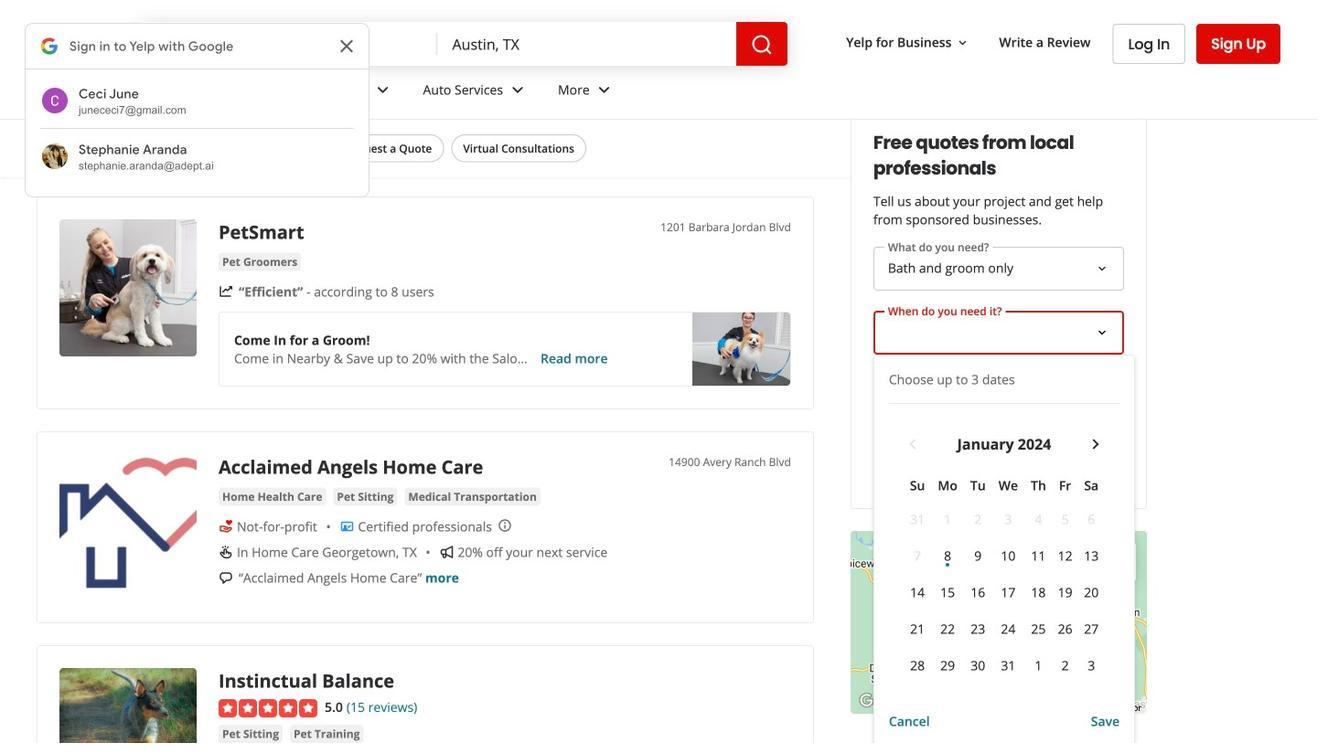 Task type: vqa. For each thing, say whether or not it's contained in the screenshot.
left 1
no



Task type: locate. For each thing, give the bounding box(es) containing it.
filters group
[[37, 135, 590, 163]]

0 vertical spatial 16 info v2 image
[[800, 51, 814, 66]]

16 chevron down v2 image
[[956, 36, 970, 50]]

1   text field from the top
[[874, 311, 1124, 355]]

sat feb 3, 2024 cell
[[1082, 651, 1102, 681]]

1 horizontal spatial 16 info v2 image
[[800, 51, 814, 66]]

None search field
[[139, 22, 788, 66]]

1 vertical spatial 16 info v2 image
[[176, 156, 191, 170]]

24 chevron down v2 image
[[372, 79, 394, 101], [507, 79, 529, 101]]

5 row from the top
[[904, 611, 1105, 648]]

0 horizontal spatial 24 chevron down v2 image
[[372, 79, 394, 101]]

16 certified professionals v2 image
[[340, 520, 354, 534]]

1 none field from the left
[[139, 22, 438, 66]]

2 24 chevron down v2 image from the left
[[507, 79, 529, 101]]

grid
[[904, 434, 1105, 684]]

16 filter v2 image
[[52, 142, 67, 157]]

row
[[904, 470, 1105, 501], [904, 501, 1105, 538], [904, 538, 1105, 575], [904, 575, 1105, 611], [904, 611, 1105, 648], [904, 648, 1105, 684]]

16 chevron right v2 image
[[120, 25, 135, 40]]

0 horizontal spatial 16 info v2 image
[[176, 156, 191, 170]]

  text field
[[874, 311, 1124, 355], [874, 382, 1124, 426]]

24 chevron down v2 image up filters group
[[372, 79, 394, 101]]

1 24 chevron down v2 image from the left
[[372, 79, 394, 101]]

16 info v2 image
[[800, 51, 814, 66], [176, 156, 191, 170]]

1 row from the top
[[904, 470, 1105, 501]]

2 none field from the left
[[438, 22, 737, 66]]

1 vertical spatial   text field
[[874, 382, 1124, 426]]

tue jan 2, 2024 cell
[[968, 505, 989, 534]]

None field
[[139, 22, 438, 66], [438, 22, 737, 66]]

24 chevron down v2 image down address, neighborhood, city, state or zip field
[[507, 79, 529, 101]]

24 chevron down v2 image
[[594, 79, 616, 101]]

1 horizontal spatial 24 chevron down v2 image
[[507, 79, 529, 101]]

mon jan 1, 2024 cell
[[935, 505, 961, 534]]

address, neighborhood, city, state or zip text field
[[438, 22, 737, 66]]

What do you need? field
[[874, 247, 1124, 291]]

4 row from the top
[[904, 575, 1105, 611]]

row group
[[904, 501, 1105, 684]]

things to do, nail salons, plumbers text field
[[139, 22, 438, 66]]

thu feb 1, 2024 cell
[[1028, 651, 1049, 681]]

wed jan 3, 2024 cell
[[996, 505, 1021, 534]]

0 vertical spatial   text field
[[874, 311, 1124, 355]]

16 trending v2 image
[[219, 285, 233, 299]]

info icon image
[[498, 519, 512, 533], [498, 519, 512, 533]]

fri jan 5, 2024 cell
[[1057, 505, 1074, 534]]

thu jan 4, 2024 cell
[[1028, 505, 1049, 534]]



Task type: describe. For each thing, give the bounding box(es) containing it.
none field address, neighborhood, city, state or zip
[[438, 22, 737, 66]]

2 row from the top
[[904, 501, 1105, 538]]

search image
[[751, 34, 773, 56]]

16 not for profit v2 image
[[219, 520, 233, 534]]

5 star rating image
[[219, 700, 317, 718]]

sun jan 7, 2024 cell
[[908, 542, 928, 571]]

business categories element
[[139, 66, 1281, 119]]

none field things to do, nail salons, plumbers
[[139, 22, 438, 66]]

16 chevron right v2 image
[[68, 25, 82, 40]]

16 speech v2 image
[[219, 572, 233, 586]]

16 call to action v2 image
[[219, 545, 233, 560]]

16 bullhorn v2 image
[[439, 545, 454, 560]]

2   text field from the top
[[874, 382, 1124, 426]]

sat jan 6, 2024 cell
[[1082, 505, 1102, 534]]

fri feb 2, 2024 cell
[[1057, 651, 1074, 681]]

3 row from the top
[[904, 538, 1105, 575]]

sun dec 31, 2023 cell
[[908, 505, 928, 534]]

6 row from the top
[[904, 648, 1105, 684]]



